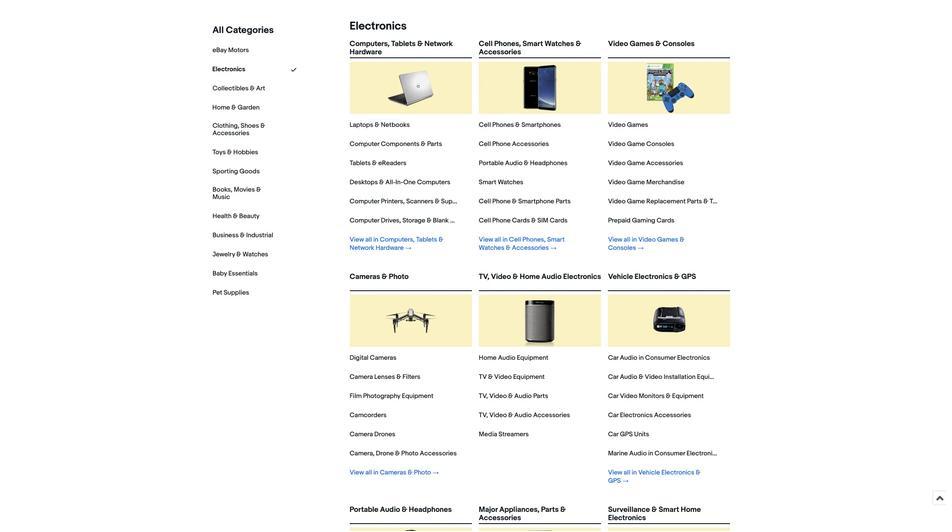 Task type: describe. For each thing, give the bounding box(es) containing it.
video game replacement parts & tools link
[[608, 197, 725, 206]]

cell phone & smartphone parts
[[479, 197, 571, 206]]

all
[[212, 25, 224, 36]]

equipment right the installation
[[697, 373, 729, 381]]

collectibles
[[212, 84, 248, 93]]

& inside the view all in computers, tablets & network hardware
[[439, 236, 444, 244]]

& inside clothing, shoes & accessories
[[260, 122, 265, 130]]

surveillance & smart home electronics link
[[608, 506, 731, 523]]

in for vehicle electronics & gps
[[632, 469, 637, 477]]

scanners
[[406, 197, 434, 206]]

health & beauty
[[212, 212, 259, 220]]

1 vertical spatial portable audio & headphones link
[[350, 506, 472, 522]]

shoes
[[241, 122, 259, 130]]

& inside the surveillance & smart home electronics
[[652, 506, 657, 514]]

game for accessories
[[627, 159, 645, 167]]

video games & consoles image
[[643, 62, 696, 114]]

cell phones, smart watches & accessories image
[[514, 62, 566, 114]]

portable for portable audio & headphones link to the top
[[479, 159, 504, 167]]

equipment up tv & video equipment link
[[517, 354, 549, 362]]

installation
[[664, 373, 696, 381]]

camera drones link
[[350, 430, 396, 439]]

phone for accessories
[[492, 140, 511, 148]]

cell for cell phone cards & sim cards
[[479, 217, 491, 225]]

tv, video & audio parts
[[479, 392, 548, 400]]

business & industrial
[[212, 231, 273, 239]]

essentials
[[228, 269, 258, 278]]

ebay motors link
[[212, 46, 249, 54]]

tv, for tv, video & audio parts
[[479, 392, 488, 400]]

major appliances, parts & accessories image
[[514, 528, 566, 531]]

computers, inside computers, tablets & network hardware
[[350, 40, 390, 48]]

business
[[212, 231, 239, 239]]

marine audio in consumer electronics
[[608, 450, 720, 458]]

games inside the view all in video games & consoles
[[657, 236, 679, 244]]

vehicle inside view all in vehicle electronics & gps
[[639, 469, 660, 477]]

industrial
[[246, 231, 273, 239]]

tablets & ereaders
[[350, 159, 407, 167]]

in for cell phones, smart watches & accessories
[[503, 236, 508, 244]]

cell for cell phones, smart watches & accessories
[[479, 40, 493, 48]]

games for video games & consoles
[[630, 40, 654, 48]]

view for cameras & photo
[[350, 469, 364, 477]]

equipment down the installation
[[672, 392, 704, 400]]

merchandise
[[647, 178, 685, 187]]

home & garden link
[[212, 103, 260, 112]]

computers, tablets & network hardware image
[[385, 62, 437, 114]]

video games
[[608, 121, 649, 129]]

laptops & netbooks
[[350, 121, 410, 129]]

video games & consoles link
[[608, 40, 731, 56]]

cameras & photo image
[[385, 295, 437, 347]]

& inside the view all in video games & consoles
[[680, 236, 685, 244]]

car gps units
[[608, 430, 649, 439]]

laptops & netbooks link
[[350, 121, 410, 129]]

major appliances, parts & accessories
[[479, 506, 566, 523]]

cell inside view all in cell phones, smart watches & accessories
[[509, 236, 521, 244]]

video game consoles link
[[608, 140, 675, 148]]

drone
[[376, 450, 394, 458]]

tablets inside the view all in computers, tablets & network hardware
[[416, 236, 437, 244]]

1 vertical spatial electronics link
[[212, 65, 245, 73]]

accessories inside clothing, shoes & accessories
[[212, 129, 249, 137]]

cards for cell phones, smart watches & accessories
[[512, 217, 530, 225]]

view for vehicle electronics & gps
[[608, 469, 623, 477]]

all for cameras & photo
[[366, 469, 372, 477]]

tv, video & home audio electronics link
[[479, 273, 601, 289]]

tv, for tv, video & audio accessories
[[479, 411, 488, 420]]

cell phones, smart watches & accessories link
[[479, 40, 601, 57]]

computer for computer components & parts
[[350, 140, 380, 148]]

surveillance
[[608, 506, 650, 514]]

view all in video games & consoles
[[608, 236, 685, 252]]

0 vertical spatial electronics link
[[346, 20, 407, 33]]

music
[[212, 193, 230, 201]]

car for car electronics accessories
[[608, 411, 619, 420]]

hardware inside the view all in computers, tablets & network hardware
[[376, 244, 404, 252]]

2 cards from the left
[[550, 217, 568, 225]]

video game consoles
[[608, 140, 675, 148]]

home inside the surveillance & smart home electronics
[[681, 506, 701, 514]]

computers
[[417, 178, 451, 187]]

jewelry & watches
[[212, 250, 268, 259]]

appliances,
[[500, 506, 540, 514]]

business & industrial link
[[212, 231, 273, 239]]

in-
[[396, 178, 403, 187]]

units
[[635, 430, 649, 439]]

0 horizontal spatial tablets
[[350, 159, 371, 167]]

camera,
[[350, 450, 375, 458]]

jewelry
[[212, 250, 235, 259]]

tv, video & audio parts link
[[479, 392, 548, 400]]

car for car audio & video installation equipment
[[608, 373, 619, 381]]

garden
[[238, 103, 260, 112]]

vehicle electronics & gps image
[[643, 295, 696, 347]]

tv & video equipment link
[[479, 373, 545, 381]]

motors
[[228, 46, 249, 54]]

video inside the view all in video games & consoles
[[639, 236, 656, 244]]

goods
[[239, 167, 260, 176]]

drones
[[374, 430, 396, 439]]

car gps units link
[[608, 430, 649, 439]]

1 vertical spatial photo
[[401, 450, 419, 458]]

accessories inside view all in cell phones, smart watches & accessories
[[512, 244, 549, 252]]

view for video games & consoles
[[608, 236, 623, 244]]

car audio in consumer electronics
[[608, 354, 710, 362]]

tools
[[710, 197, 725, 206]]

0 vertical spatial photo
[[389, 273, 409, 281]]

cell phones & smartphones link
[[479, 121, 561, 129]]

gps inside view all in vehicle electronics & gps
[[608, 477, 621, 485]]

categories
[[226, 25, 274, 36]]

watches inside cell phones, smart watches & accessories
[[545, 40, 574, 48]]

parts inside major appliances, parts & accessories
[[541, 506, 559, 514]]

computer printers, scanners & supplies link
[[350, 197, 467, 206]]

all for video games & consoles
[[624, 236, 631, 244]]

desktops & all-in-one computers link
[[350, 178, 451, 187]]

desktops
[[350, 178, 378, 187]]

0 vertical spatial headphones
[[530, 159, 568, 167]]

streamers
[[499, 430, 529, 439]]

pet
[[212, 289, 222, 297]]

camera lenses & filters
[[350, 373, 421, 381]]

equipment down the 'home audio equipment'
[[513, 373, 545, 381]]

cards for video games & consoles
[[657, 217, 675, 225]]

camera, drone & photo accessories
[[350, 450, 457, 458]]

clothing, shoes & accessories
[[212, 122, 265, 137]]

in for video games & consoles
[[632, 236, 637, 244]]

prepaid gaming cards link
[[608, 217, 675, 225]]

parts up tv, video & audio accessories link
[[533, 392, 548, 400]]

printers,
[[381, 197, 405, 206]]

beauty
[[239, 212, 259, 220]]

watches inside view all in cell phones, smart watches & accessories
[[479, 244, 505, 252]]

games for video games
[[627, 121, 649, 129]]

1 horizontal spatial supplies
[[441, 197, 467, 206]]

tv, for tv, video & home audio electronics
[[479, 273, 490, 281]]

1 vertical spatial portable audio & headphones
[[350, 506, 452, 514]]

books,
[[212, 186, 232, 194]]

0 vertical spatial consoles
[[663, 40, 695, 48]]

computer for computer printers, scanners & supplies
[[350, 197, 380, 206]]

cell for cell phone & smartphone parts
[[479, 197, 491, 206]]

tv, video & home audio electronics
[[479, 273, 601, 281]]

cell phones, smart watches & accessories
[[479, 40, 582, 57]]

gaming
[[632, 217, 656, 225]]

camera for camera lenses & filters
[[350, 373, 373, 381]]

phone for &
[[492, 197, 511, 206]]

video game merchandise link
[[608, 178, 685, 187]]

tv & video equipment
[[479, 373, 545, 381]]

drives,
[[381, 217, 401, 225]]

game for consoles
[[627, 140, 645, 148]]

computer drives, storage & blank media
[[350, 217, 469, 225]]

& inside major appliances, parts & accessories
[[561, 506, 566, 514]]

vehicle electronics & gps
[[608, 273, 696, 281]]

health
[[212, 212, 232, 220]]

game for replacement
[[627, 197, 645, 206]]

video games & consoles
[[608, 40, 695, 48]]

computer drives, storage & blank media link
[[350, 217, 469, 225]]

sporting
[[212, 167, 238, 176]]



Task type: locate. For each thing, give the bounding box(es) containing it.
game for merchandise
[[627, 178, 645, 187]]

all inside the view all in video games & consoles
[[624, 236, 631, 244]]

cards right sim
[[550, 217, 568, 225]]

in inside the view all in video games & consoles
[[632, 236, 637, 244]]

all inside the view all in computers, tablets & network hardware
[[366, 236, 372, 244]]

all categories
[[212, 25, 274, 36]]

2 phone from the top
[[492, 197, 511, 206]]

0 horizontal spatial phones,
[[494, 40, 521, 48]]

1 vertical spatial portable
[[350, 506, 379, 514]]

1 vertical spatial phone
[[492, 197, 511, 206]]

view inside the view all in video games & consoles
[[608, 236, 623, 244]]

games inside video games & consoles link
[[630, 40, 654, 48]]

1 horizontal spatial portable audio & headphones
[[479, 159, 568, 167]]

media left streamers
[[479, 430, 497, 439]]

1 vertical spatial cameras
[[370, 354, 397, 362]]

film photography equipment link
[[350, 392, 434, 400]]

in down cell phone cards & sim cards link
[[503, 236, 508, 244]]

0 vertical spatial phone
[[492, 140, 511, 148]]

1 horizontal spatial electronics link
[[346, 20, 407, 33]]

baby
[[212, 269, 227, 278]]

view all in computers, tablets & network hardware link
[[350, 236, 460, 252]]

vehicle down the view all in video games & consoles
[[608, 273, 633, 281]]

camera, drone & photo accessories link
[[350, 450, 457, 458]]

0 vertical spatial games
[[630, 40, 654, 48]]

1 vertical spatial camera
[[350, 430, 373, 439]]

cell for cell phones & smartphones
[[479, 121, 491, 129]]

photo down camera, drone & photo accessories
[[414, 469, 431, 477]]

0 horizontal spatial headphones
[[409, 506, 452, 514]]

1 vertical spatial network
[[350, 244, 374, 252]]

cards down replacement
[[657, 217, 675, 225]]

1 vertical spatial games
[[627, 121, 649, 129]]

supplies
[[441, 197, 467, 206], [224, 289, 249, 297]]

0 vertical spatial portable audio & headphones
[[479, 159, 568, 167]]

major
[[479, 506, 498, 514]]

1 horizontal spatial network
[[425, 40, 453, 48]]

in for computers, tablets & network hardware
[[374, 236, 379, 244]]

1 vertical spatial supplies
[[224, 289, 249, 297]]

0 horizontal spatial portable
[[350, 506, 379, 514]]

consoles
[[663, 40, 695, 48], [647, 140, 675, 148], [608, 244, 636, 252]]

video game accessories link
[[608, 159, 684, 167]]

home up surveillance & smart home electronics image
[[681, 506, 701, 514]]

media streamers
[[479, 430, 529, 439]]

in down drone
[[374, 469, 379, 477]]

replacement
[[647, 197, 686, 206]]

cameras inside cameras & photo link
[[350, 273, 380, 281]]

electronics link up collectibles
[[212, 65, 245, 73]]

1 horizontal spatial vehicle
[[639, 469, 660, 477]]

books, movies & music
[[212, 186, 261, 201]]

all inside view all in cell phones, smart watches & accessories
[[495, 236, 501, 244]]

all down "cell phone cards & sim cards"
[[495, 236, 501, 244]]

ebay motors
[[212, 46, 249, 54]]

computers, tablets & network hardware link
[[350, 40, 472, 57]]

tv, video & audio accessories
[[479, 411, 570, 420]]

hardware inside computers, tablets & network hardware
[[350, 48, 382, 57]]

phone down smart watches
[[492, 197, 511, 206]]

home down view all in cell phones, smart watches & accessories link
[[520, 273, 540, 281]]

3 car from the top
[[608, 392, 619, 400]]

car electronics accessories
[[608, 411, 691, 420]]

prepaid
[[608, 217, 631, 225]]

0 horizontal spatial supplies
[[224, 289, 249, 297]]

0 vertical spatial portable audio & headphones link
[[479, 159, 568, 167]]

camera up camera,
[[350, 430, 373, 439]]

2 horizontal spatial cards
[[657, 217, 675, 225]]

0 vertical spatial consumer
[[645, 354, 676, 362]]

0 horizontal spatial portable audio & headphones
[[350, 506, 452, 514]]

toys & hobbies
[[212, 148, 258, 156]]

photo up the view all in cameras & photo link
[[401, 450, 419, 458]]

clothing, shoes & accessories link
[[212, 122, 273, 137]]

view all in cameras & photo
[[350, 469, 431, 477]]

video
[[608, 40, 628, 48], [608, 121, 626, 129], [608, 140, 626, 148], [608, 159, 626, 167], [608, 178, 626, 187], [608, 197, 626, 206], [639, 236, 656, 244], [491, 273, 511, 281], [494, 373, 512, 381], [645, 373, 663, 381], [490, 392, 507, 400], [620, 392, 638, 400], [490, 411, 507, 420]]

view down "cell phone cards & sim cards"
[[479, 236, 493, 244]]

surveillance & smart home electronics image
[[643, 528, 696, 531]]

0 vertical spatial supplies
[[441, 197, 467, 206]]

tv, video & home audio electronics image
[[514, 295, 566, 347]]

0 vertical spatial tv,
[[479, 273, 490, 281]]

computers, inside the view all in computers, tablets & network hardware
[[380, 236, 415, 244]]

smart inside view all in cell phones, smart watches & accessories
[[547, 236, 565, 244]]

all down camera,
[[366, 469, 372, 477]]

all down "marine"
[[624, 469, 631, 477]]

photography
[[363, 392, 401, 400]]

phones, inside cell phones, smart watches & accessories
[[494, 40, 521, 48]]

0 vertical spatial cameras
[[350, 273, 380, 281]]

1 vertical spatial consoles
[[647, 140, 675, 148]]

in down units
[[648, 450, 654, 458]]

1 tv, from the top
[[479, 273, 490, 281]]

portable audio & headphones link down cell phone accessories link
[[479, 159, 568, 167]]

video game accessories
[[608, 159, 684, 167]]

cell for cell phone accessories
[[479, 140, 491, 148]]

view down "marine"
[[608, 469, 623, 477]]

3 cards from the left
[[657, 217, 675, 225]]

network inside the view all in computers, tablets & network hardware
[[350, 244, 374, 252]]

car video monitors & equipment link
[[608, 392, 704, 400]]

electronics
[[350, 20, 407, 33], [212, 65, 245, 73], [563, 273, 601, 281], [635, 273, 673, 281], [677, 354, 710, 362], [620, 411, 653, 420], [687, 450, 720, 458], [662, 469, 695, 477], [608, 514, 646, 523]]

car
[[608, 354, 619, 362], [608, 373, 619, 381], [608, 392, 619, 400], [608, 411, 619, 420], [608, 430, 619, 439]]

1 phone from the top
[[492, 140, 511, 148]]

2 tv, from the top
[[479, 392, 488, 400]]

tablets
[[391, 40, 416, 48], [350, 159, 371, 167], [416, 236, 437, 244]]

car for car gps units
[[608, 430, 619, 439]]

0 vertical spatial hardware
[[350, 48, 382, 57]]

film photography equipment
[[350, 392, 434, 400]]

gps left units
[[620, 430, 633, 439]]

1 vertical spatial tablets
[[350, 159, 371, 167]]

0 horizontal spatial electronics link
[[212, 65, 245, 73]]

portable audio & headphones image
[[385, 528, 437, 531]]

equipment down filters
[[402, 392, 434, 400]]

all up the cameras & photo
[[366, 236, 372, 244]]

in inside the view all in computers, tablets & network hardware
[[374, 236, 379, 244]]

accessories inside major appliances, parts & accessories
[[479, 514, 521, 523]]

consumer up view all in vehicle electronics & gps link
[[655, 450, 686, 458]]

5 car from the top
[[608, 430, 619, 439]]

0 vertical spatial phones,
[[494, 40, 521, 48]]

smartphone
[[518, 197, 555, 206]]

consumer for car
[[645, 354, 676, 362]]

network
[[425, 40, 453, 48], [350, 244, 374, 252]]

in up 'car audio & video installation equipment' 'link'
[[639, 354, 644, 362]]

1 vertical spatial gps
[[620, 430, 633, 439]]

cards down cell phone & smartphone parts link
[[512, 217, 530, 225]]

camera lenses & filters link
[[350, 373, 421, 381]]

2 vertical spatial games
[[657, 236, 679, 244]]

3 game from the top
[[627, 178, 645, 187]]

view inside view all in cell phones, smart watches & accessories
[[479, 236, 493, 244]]

consumer for marine
[[655, 450, 686, 458]]

phone down phones
[[492, 140, 511, 148]]

0 horizontal spatial vehicle
[[608, 273, 633, 281]]

all inside view all in vehicle electronics & gps
[[624, 469, 631, 477]]

ereaders
[[378, 159, 407, 167]]

1 game from the top
[[627, 140, 645, 148]]

2 game from the top
[[627, 159, 645, 167]]

view for cell phones, smart watches & accessories
[[479, 236, 493, 244]]

parts left tools
[[687, 197, 702, 206]]

pet supplies link
[[212, 289, 249, 297]]

2 vertical spatial cameras
[[380, 469, 407, 477]]

tv
[[479, 373, 487, 381]]

home up tv
[[479, 354, 497, 362]]

1 computer from the top
[[350, 140, 380, 148]]

camcorders link
[[350, 411, 387, 420]]

all down "prepaid"
[[624, 236, 631, 244]]

tablets & ereaders link
[[350, 159, 407, 167]]

smart
[[523, 40, 543, 48], [479, 178, 497, 187], [547, 236, 565, 244], [659, 506, 680, 514]]

all for vehicle electronics & gps
[[624, 469, 631, 477]]

smartphones
[[522, 121, 561, 129]]

1 vertical spatial media
[[479, 430, 497, 439]]

all
[[366, 236, 372, 244], [495, 236, 501, 244], [624, 236, 631, 244], [366, 469, 372, 477], [624, 469, 631, 477]]

toys & hobbies link
[[212, 148, 258, 156]]

equipment
[[517, 354, 549, 362], [513, 373, 545, 381], [697, 373, 729, 381], [402, 392, 434, 400], [672, 392, 704, 400]]

portable audio & headphones link up portable audio & headphones image
[[350, 506, 472, 522]]

parts right "components"
[[427, 140, 442, 148]]

consumer up 'car audio & video installation equipment' 'link'
[[645, 354, 676, 362]]

surveillance & smart home electronics
[[608, 506, 701, 523]]

home
[[212, 103, 230, 112], [520, 273, 540, 281], [479, 354, 497, 362], [681, 506, 701, 514]]

cell phone accessories
[[479, 140, 549, 148]]

game down video game accessories
[[627, 178, 645, 187]]

1 horizontal spatial media
[[479, 430, 497, 439]]

all-
[[386, 178, 396, 187]]

1 vertical spatial vehicle
[[639, 469, 660, 477]]

0 vertical spatial camera
[[350, 373, 373, 381]]

view inside view all in vehicle electronics & gps
[[608, 469, 623, 477]]

2 horizontal spatial tablets
[[416, 236, 437, 244]]

in for cameras & photo
[[374, 469, 379, 477]]

in inside view all in vehicle electronics & gps
[[632, 469, 637, 477]]

computer
[[350, 140, 380, 148], [350, 197, 380, 206], [350, 217, 380, 225]]

2 vertical spatial computer
[[350, 217, 380, 225]]

4 game from the top
[[627, 197, 645, 206]]

headphones down smartphones
[[530, 159, 568, 167]]

parts
[[427, 140, 442, 148], [556, 197, 571, 206], [687, 197, 702, 206], [533, 392, 548, 400], [541, 506, 559, 514]]

0 vertical spatial network
[[425, 40, 453, 48]]

in inside view all in cell phones, smart watches & accessories
[[503, 236, 508, 244]]

portable
[[479, 159, 504, 167], [350, 506, 379, 514]]

cell inside cell phones, smart watches & accessories
[[479, 40, 493, 48]]

0 vertical spatial tablets
[[391, 40, 416, 48]]

0 horizontal spatial portable audio & headphones link
[[350, 506, 472, 522]]

jewelry & watches link
[[212, 250, 268, 259]]

0 vertical spatial media
[[450, 217, 469, 225]]

1 horizontal spatial portable audio & headphones link
[[479, 159, 568, 167]]

car audio & video installation equipment link
[[608, 373, 729, 381]]

electronics link up computers, tablets & network hardware on the top of page
[[346, 20, 407, 33]]

4 car from the top
[[608, 411, 619, 420]]

cell
[[479, 40, 493, 48], [479, 121, 491, 129], [479, 140, 491, 148], [479, 197, 491, 206], [479, 217, 491, 225], [509, 236, 521, 244]]

0 vertical spatial portable
[[479, 159, 504, 167]]

blank
[[433, 217, 449, 225]]

1 horizontal spatial portable
[[479, 159, 504, 167]]

0 vertical spatial gps
[[682, 273, 696, 281]]

computer left drives,
[[350, 217, 380, 225]]

0 horizontal spatial network
[[350, 244, 374, 252]]

video games link
[[608, 121, 649, 129]]

network inside computers, tablets & network hardware
[[425, 40, 453, 48]]

ebay
[[212, 46, 227, 54]]

computer printers, scanners & supplies
[[350, 197, 467, 206]]

parts right "smartphone"
[[556, 197, 571, 206]]

all for cell phones, smart watches & accessories
[[495, 236, 501, 244]]

computer for computer drives, storage & blank media
[[350, 217, 380, 225]]

smart inside cell phones, smart watches & accessories
[[523, 40, 543, 48]]

view inside the view all in computers, tablets & network hardware
[[350, 236, 364, 244]]

all for computers, tablets & network hardware
[[366, 236, 372, 244]]

1 horizontal spatial cards
[[550, 217, 568, 225]]

2 camera from the top
[[350, 430, 373, 439]]

1 horizontal spatial phones,
[[523, 236, 546, 244]]

2 vertical spatial phone
[[492, 217, 511, 225]]

0 vertical spatial computer
[[350, 140, 380, 148]]

2 vertical spatial tv,
[[479, 411, 488, 420]]

1 vertical spatial hardware
[[376, 244, 404, 252]]

view for computers, tablets & network hardware
[[350, 236, 364, 244]]

collectibles & art link
[[212, 84, 265, 93]]

& inside view all in vehicle electronics & gps
[[696, 469, 701, 477]]

1 vertical spatial phones,
[[523, 236, 546, 244]]

camera for camera drones
[[350, 430, 373, 439]]

smart inside the surveillance & smart home electronics
[[659, 506, 680, 514]]

home audio equipment link
[[479, 354, 549, 362]]

0 vertical spatial computers,
[[350, 40, 390, 48]]

smart watches
[[479, 178, 524, 187]]

car for car audio in consumer electronics
[[608, 354, 619, 362]]

game down video games link
[[627, 140, 645, 148]]

tablets inside computers, tablets & network hardware
[[391, 40, 416, 48]]

computer down desktops
[[350, 197, 380, 206]]

photo down the view all in computers, tablets & network hardware
[[389, 273, 409, 281]]

netbooks
[[381, 121, 410, 129]]

0 vertical spatial vehicle
[[608, 273, 633, 281]]

digital cameras
[[350, 354, 397, 362]]

cell phone cards & sim cards
[[479, 217, 568, 225]]

view up the cameras & photo
[[350, 236, 364, 244]]

collectibles & art
[[212, 84, 265, 93]]

2 vertical spatial consoles
[[608, 244, 636, 252]]

consoles inside the view all in video games & consoles
[[608, 244, 636, 252]]

view all in cell phones, smart watches & accessories link
[[479, 236, 589, 252]]

electronics inside the surveillance & smart home electronics
[[608, 514, 646, 523]]

phones,
[[494, 40, 521, 48], [523, 236, 546, 244]]

view down "prepaid"
[[608, 236, 623, 244]]

desktops & all-in-one computers
[[350, 178, 451, 187]]

car for car video monitors & equipment
[[608, 392, 619, 400]]

clothing,
[[212, 122, 239, 130]]

2 computer from the top
[[350, 197, 380, 206]]

phone down cell phone & smartphone parts
[[492, 217, 511, 225]]

1 vertical spatial computers,
[[380, 236, 415, 244]]

0 horizontal spatial cards
[[512, 217, 530, 225]]

1 vertical spatial computer
[[350, 197, 380, 206]]

computers, tablets & network hardware
[[350, 40, 453, 57]]

portable audio & headphones up portable audio & headphones image
[[350, 506, 452, 514]]

2 vertical spatial gps
[[608, 477, 621, 485]]

accessories inside cell phones, smart watches & accessories
[[479, 48, 521, 57]]

portable for the bottom portable audio & headphones link
[[350, 506, 379, 514]]

tv,
[[479, 273, 490, 281], [479, 392, 488, 400], [479, 411, 488, 420]]

3 phone from the top
[[492, 217, 511, 225]]

game down video game consoles link
[[627, 159, 645, 167]]

game up prepaid gaming cards "link"
[[627, 197, 645, 206]]

supplies right pet
[[224, 289, 249, 297]]

view
[[350, 236, 364, 244], [479, 236, 493, 244], [608, 236, 623, 244], [350, 469, 364, 477], [608, 469, 623, 477]]

in down marine audio in consumer electronics
[[632, 469, 637, 477]]

1 vertical spatial headphones
[[409, 506, 452, 514]]

3 computer from the top
[[350, 217, 380, 225]]

computer down 'laptops'
[[350, 140, 380, 148]]

1 vertical spatial consumer
[[655, 450, 686, 458]]

cameras & photo link
[[350, 273, 472, 289]]

view all in cell phones, smart watches & accessories
[[479, 236, 565, 252]]

tv, video & audio accessories link
[[479, 411, 570, 420]]

& inside books, movies & music
[[256, 186, 261, 194]]

phone for cards
[[492, 217, 511, 225]]

phones, inside view all in cell phones, smart watches & accessories
[[523, 236, 546, 244]]

2 vertical spatial tablets
[[416, 236, 437, 244]]

parts up major appliances, parts & accessories image
[[541, 506, 559, 514]]

1 car from the top
[[608, 354, 619, 362]]

view down camera,
[[350, 469, 364, 477]]

2 car from the top
[[608, 373, 619, 381]]

view all in vehicle electronics & gps
[[608, 469, 701, 485]]

electronics inside view all in vehicle electronics & gps
[[662, 469, 695, 477]]

& inside view all in cell phones, smart watches & accessories
[[506, 244, 511, 252]]

vehicle down marine audio in consumer electronics
[[639, 469, 660, 477]]

in up the cameras & photo
[[374, 236, 379, 244]]

headphones up portable audio & headphones image
[[409, 506, 452, 514]]

1 camera from the top
[[350, 373, 373, 381]]

3 tv, from the top
[[479, 411, 488, 420]]

home up clothing,
[[212, 103, 230, 112]]

1 cards from the left
[[512, 217, 530, 225]]

& inside cell phones, smart watches & accessories
[[576, 40, 582, 48]]

media right blank
[[450, 217, 469, 225]]

cell phone cards & sim cards link
[[479, 217, 568, 225]]

0 horizontal spatial media
[[450, 217, 469, 225]]

in down prepaid gaming cards
[[632, 236, 637, 244]]

major appliances, parts & accessories link
[[479, 506, 601, 523]]

prepaid gaming cards
[[608, 217, 675, 225]]

video game merchandise
[[608, 178, 685, 187]]

1 horizontal spatial tablets
[[391, 40, 416, 48]]

gps down the view all in video games & consoles link
[[682, 273, 696, 281]]

1 vertical spatial tv,
[[479, 392, 488, 400]]

portable audio & headphones down cell phone accessories link
[[479, 159, 568, 167]]

supplies up blank
[[441, 197, 467, 206]]

gps down "marine"
[[608, 477, 621, 485]]

1 horizontal spatial headphones
[[530, 159, 568, 167]]

& inside computers, tablets & network hardware
[[417, 40, 423, 48]]

filters
[[403, 373, 421, 381]]

camera down digital
[[350, 373, 373, 381]]

health & beauty link
[[212, 212, 259, 220]]

2 vertical spatial photo
[[414, 469, 431, 477]]



Task type: vqa. For each thing, say whether or not it's contained in the screenshot.


